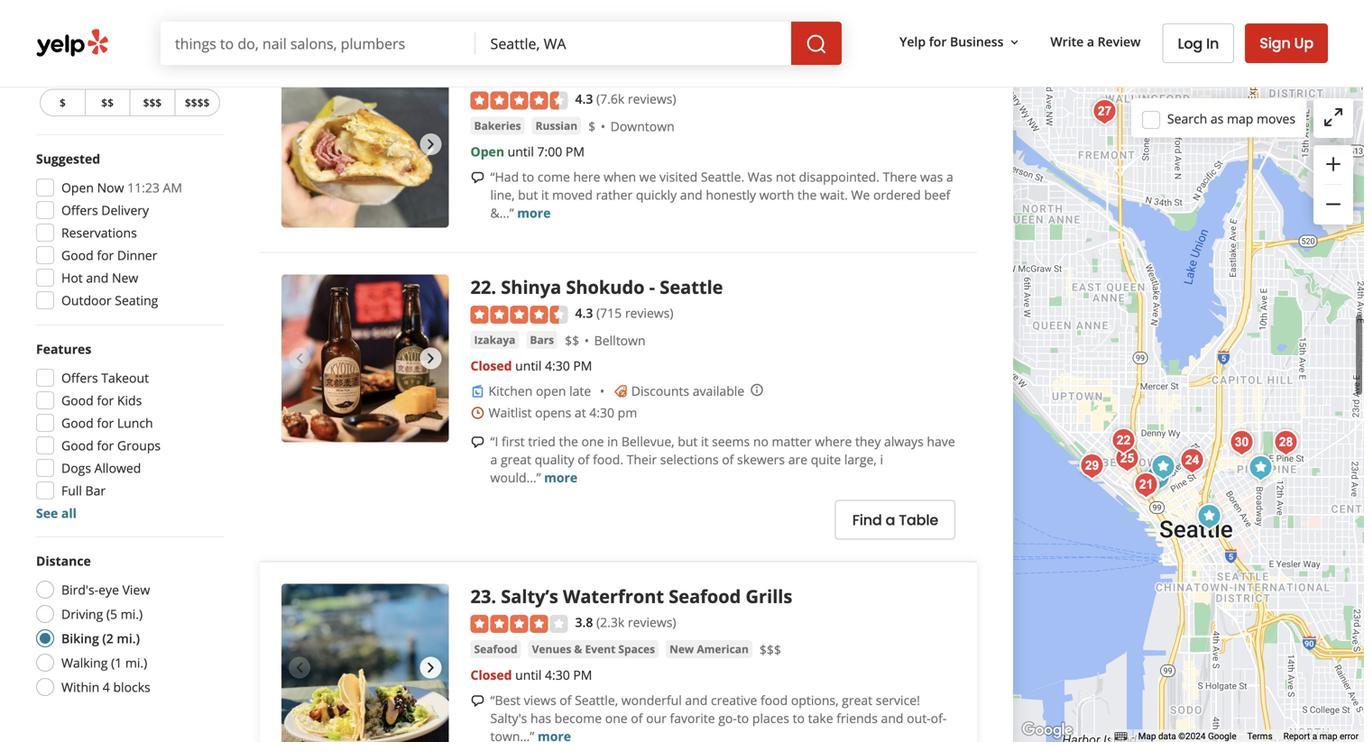 Task type: describe. For each thing, give the bounding box(es) containing it.
when
[[604, 168, 636, 186]]

4.3 (715 reviews)
[[576, 305, 674, 322]]

map for moves
[[1228, 110, 1254, 127]]

of down seems
[[722, 451, 734, 469]]

map for error
[[1320, 732, 1338, 743]]

suggested group
[[31, 150, 224, 315]]

more link for moved
[[518, 205, 551, 222]]

venues
[[532, 642, 572, 657]]

large,
[[845, 451, 877, 469]]

4:30 for waterfront
[[545, 667, 570, 684]]

$$$$
[[185, 95, 210, 110]]

slideshow element for 23
[[282, 585, 449, 743]]

1 vertical spatial $$$
[[760, 642, 782, 659]]

i
[[881, 451, 884, 469]]

until for piroshky
[[508, 143, 534, 160]]

a for find a table
[[886, 511, 896, 531]]

. for 23
[[491, 585, 497, 609]]

pm for waterfront
[[574, 667, 593, 684]]

worth
[[760, 186, 795, 204]]

food
[[761, 692, 788, 710]]

xing fu tang image
[[1146, 450, 1182, 486]]

1 vertical spatial 4:30
[[590, 405, 615, 422]]

the inside "had to come here when we visited seattle. was not disappointed. there was a line, but it moved rather quickly and honestly worth the wait.   we ordered beef &…"
[[798, 186, 817, 204]]

seattle
[[660, 275, 724, 300]]

bakeries link
[[471, 117, 525, 135]]

16 discount available v2 image
[[614, 384, 628, 399]]

pm for piroshky
[[566, 143, 585, 160]]

things to do, nail salons, plumbers text field
[[161, 22, 476, 65]]

21 . piroshky piroshky
[[471, 61, 663, 85]]

become
[[555, 710, 602, 728]]

offers takeout
[[61, 370, 149, 387]]

new inside button
[[670, 642, 694, 657]]

for for dinner
[[97, 247, 114, 264]]

offers delivery
[[61, 202, 149, 219]]

. for 22
[[491, 275, 497, 300]]

16 clock v2 image
[[471, 406, 485, 421]]

places
[[753, 710, 790, 728]]

venues & event spaces link
[[529, 641, 659, 659]]

washington
[[409, 11, 498, 31]]

$ button
[[40, 89, 85, 116]]

none field things to do, nail salons, plumbers
[[161, 22, 476, 65]]

of left food.
[[578, 451, 590, 469]]

distance option group
[[31, 552, 224, 702]]

reviews) for waterfront
[[628, 614, 677, 632]]

good for lunch
[[61, 415, 153, 432]]

write a review link
[[1044, 25, 1149, 58]]

of-
[[931, 710, 947, 728]]

4.3 for piroshky
[[576, 90, 593, 108]]

(5
[[106, 606, 117, 623]]

map region
[[909, 68, 1365, 743]]

piroshky piroshky link
[[501, 61, 663, 85]]

wait.
[[821, 186, 848, 204]]

bars link
[[527, 331, 558, 350]]

quality
[[535, 451, 575, 469]]

great inside "i first tried the one in bellevue, but it seems no matter where they always have a great quality of food.  their selections of skewers are quite large, i would…"
[[501, 451, 532, 469]]

shokudo
[[566, 275, 645, 300]]

service!
[[876, 692, 921, 710]]

good for dinner
[[61, 247, 157, 264]]

slideshow element for 21
[[282, 61, 449, 228]]

report
[[1284, 732, 1311, 743]]

closed for 23
[[471, 667, 512, 684]]

closed until 4:30 pm for shinya
[[471, 358, 593, 375]]

sign
[[1260, 33, 1291, 53]]

search image
[[806, 33, 828, 55]]

good for kids
[[61, 392, 142, 409]]

event
[[585, 642, 616, 657]]

search as map moves
[[1168, 110, 1296, 127]]

all results in seattle, washington
[[260, 11, 498, 31]]

good for good for dinner
[[61, 247, 94, 264]]

selections
[[661, 451, 719, 469]]

venues & event spaces button
[[529, 641, 659, 659]]

next image
[[420, 348, 442, 370]]

$$$ inside button
[[143, 95, 162, 110]]

slideshow element for 22
[[282, 275, 449, 443]]

new american button
[[666, 641, 753, 659]]

bakeries
[[474, 118, 521, 133]]

eye
[[99, 582, 119, 599]]

and up favorite
[[685, 692, 708, 710]]

russian
[[536, 118, 578, 133]]

see all
[[36, 505, 77, 522]]

4:30 for shokudo
[[545, 358, 570, 375]]

and down service! on the right
[[882, 710, 904, 728]]

reviews) for piroshky
[[628, 90, 677, 108]]

spaces
[[619, 642, 655, 657]]

it inside "i first tried the one in bellevue, but it seems no matter where they always have a great quality of food.  their selections of skewers are quite large, i would…"
[[701, 433, 709, 451]]

hot and new
[[61, 269, 138, 287]]

of up become at the left
[[560, 692, 572, 710]]

yelp for business
[[900, 33, 1004, 50]]

$$$$ button
[[174, 89, 220, 116]]

their
[[627, 451, 657, 469]]

offers for offers takeout
[[61, 370, 98, 387]]

mi.) for biking (2 mi.)
[[117, 631, 140, 648]]

views
[[524, 692, 557, 710]]

"best
[[491, 692, 521, 710]]

there
[[883, 168, 917, 186]]

garage image
[[1243, 450, 1280, 487]]

but inside "i first tried the one in bellevue, but it seems no matter where they always have a great quality of food.  their selections of skewers are quite large, i would…"
[[678, 433, 698, 451]]

log in link
[[1163, 23, 1235, 63]]

great inside "best views of seattle, wonderful and creative food options, great service! salty's has become one of our favorite go-to places to take friends and out-of- town…"
[[842, 692, 873, 710]]

reviews) for shokudo
[[625, 305, 674, 322]]

quite
[[811, 451, 842, 469]]

delivery
[[101, 202, 149, 219]]

up
[[1295, 33, 1314, 53]]

map data ©2024 google
[[1139, 732, 1237, 743]]

options,
[[792, 692, 839, 710]]

23
[[471, 585, 491, 609]]

biking
[[61, 631, 99, 648]]

$$ inside button
[[101, 95, 114, 110]]

reservations
[[61, 224, 137, 241]]

16 kitchen open late v2 image
[[471, 384, 485, 399]]

ramen danbo image
[[1269, 425, 1305, 461]]

closed until 4:30 pm for salty's
[[471, 667, 593, 684]]

izakaya link
[[471, 331, 519, 350]]

good for good for groups
[[61, 437, 94, 455]]

google
[[1209, 732, 1237, 743]]

hot
[[61, 269, 83, 287]]

one inside "best views of seattle, wonderful and creative food options, great service! salty's has become one of our favorite go-to places to take friends and out-of- town…"
[[605, 710, 628, 728]]

are
[[789, 451, 808, 469]]

dogs allowed
[[61, 460, 141, 477]]

lunch
[[117, 415, 153, 432]]

skewers
[[738, 451, 785, 469]]

3.8 star rating image
[[471, 616, 568, 634]]

and inside "had to come here when we visited seattle. was not disappointed. there was a line, but it moved rather quickly and honestly worth the wait.   we ordered beef &…"
[[680, 186, 703, 204]]

16 speech v2 image
[[471, 171, 485, 185]]

zoom in image
[[1323, 153, 1345, 175]]

1 vertical spatial $
[[589, 118, 596, 135]]

take
[[808, 710, 834, 728]]

error
[[1340, 732, 1359, 743]]

find
[[853, 511, 883, 531]]

google image
[[1018, 719, 1078, 743]]

closed for 22
[[471, 358, 512, 375]]

discounts
[[632, 383, 690, 400]]

mi.) for driving (5 mi.)
[[121, 606, 143, 623]]

23 . salty's waterfront seafood grills
[[471, 585, 793, 609]]

find a table
[[853, 511, 939, 531]]

expand map image
[[1323, 106, 1345, 128]]

le panier image
[[1130, 469, 1166, 505]]

©2024
[[1179, 732, 1206, 743]]

(1
[[111, 655, 122, 672]]

six seven restaurant image
[[1075, 449, 1111, 485]]

16 speech v2 image for "best
[[471, 694, 485, 709]]

4.3 star rating image for shinya shokudo - seattle
[[471, 306, 568, 324]]

driving
[[61, 606, 103, 623]]

(2
[[102, 631, 114, 648]]

fogón cocina mexicana image
[[1225, 425, 1261, 461]]

more for great
[[544, 470, 578, 487]]

1 horizontal spatial to
[[737, 710, 749, 728]]

full bar
[[61, 482, 106, 500]]

"had
[[491, 168, 519, 186]]

open until 7:00 pm
[[471, 143, 585, 160]]

"i first tried the one in bellevue, but it seems no matter where they always have a great quality of food.  their selections of skewers are quite large, i would…"
[[491, 433, 956, 487]]

waitlist
[[489, 405, 532, 422]]

and inside suggested 'group'
[[86, 269, 109, 287]]

sign up
[[1260, 33, 1314, 53]]

seafood link
[[471, 641, 521, 659]]

rather
[[596, 186, 633, 204]]

venues & event spaces
[[532, 642, 655, 657]]



Task type: vqa. For each thing, say whether or not it's contained in the screenshot.
1st the Closed until 4:30 PM from the bottom
yes



Task type: locate. For each thing, give the bounding box(es) containing it.
for right yelp
[[929, 33, 947, 50]]

until for salty's
[[516, 667, 542, 684]]

2 vertical spatial pm
[[574, 667, 593, 684]]

"best views of seattle, wonderful and creative food options, great service! salty's has become one of our favorite go-to places to take friends and out-of- town…"
[[491, 692, 947, 743]]

1 offers from the top
[[61, 202, 98, 219]]

22 . shinya shokudo - seattle
[[471, 275, 724, 300]]

0 vertical spatial the
[[798, 186, 817, 204]]

0 vertical spatial seafood
[[669, 585, 741, 609]]

4
[[103, 679, 110, 696]]

a right report
[[1313, 732, 1318, 743]]

1 vertical spatial map
[[1320, 732, 1338, 743]]

$$$ left $$$$
[[143, 95, 162, 110]]

blocks
[[113, 679, 150, 696]]

quickly
[[636, 186, 677, 204]]

waterfront
[[563, 585, 664, 609]]

1 vertical spatial slideshow element
[[282, 275, 449, 443]]

0 vertical spatial $
[[60, 95, 66, 110]]

great
[[501, 451, 532, 469], [842, 692, 873, 710]]

4.3 (7.6k reviews)
[[576, 90, 677, 108]]

1 vertical spatial in
[[608, 433, 619, 451]]

we
[[640, 168, 657, 186]]

open
[[471, 143, 505, 160], [61, 179, 94, 196]]

4.3 star rating image
[[471, 92, 568, 110], [471, 306, 568, 324]]

1 next image from the top
[[420, 134, 442, 155]]

for for kids
[[97, 392, 114, 409]]

new up seating
[[112, 269, 138, 287]]

1 vertical spatial more link
[[544, 470, 578, 487]]

2 slideshow element from the top
[[282, 275, 449, 443]]

0 horizontal spatial great
[[501, 451, 532, 469]]

chan seattle image
[[1175, 443, 1211, 479]]

16 chevron down v2 image
[[1008, 35, 1022, 49]]

1 4.3 from the top
[[576, 90, 593, 108]]

$ inside button
[[60, 95, 66, 110]]

for for business
[[929, 33, 947, 50]]

1 vertical spatial it
[[701, 433, 709, 451]]

for up hot and new
[[97, 247, 114, 264]]

offers inside the features group
[[61, 370, 98, 387]]

late
[[570, 383, 591, 400]]

seafood down 3.8 star rating image
[[474, 642, 518, 657]]

next image
[[420, 134, 442, 155], [420, 658, 442, 679]]

keyboard shortcuts image
[[1115, 733, 1128, 741]]

a inside "i first tried the one in bellevue, but it seems no matter where they always have a great quality of food.  their selections of skewers are quite large, i would…"
[[491, 451, 498, 469]]

2 offers from the top
[[61, 370, 98, 387]]

map right as
[[1228, 110, 1254, 127]]

a inside "had to come here when we visited seattle. was not disappointed. there was a line, but it moved rather quickly and honestly worth the wait.   we ordered beef &…"
[[947, 168, 954, 186]]

previous image for 21
[[289, 134, 311, 155]]

more for moved
[[518, 205, 551, 222]]

2 good from the top
[[61, 392, 94, 409]]

0 vertical spatial reviews)
[[628, 90, 677, 108]]

open inside suggested 'group'
[[61, 179, 94, 196]]

seafood up the new american
[[669, 585, 741, 609]]

0 horizontal spatial map
[[1228, 110, 1254, 127]]

great up friends
[[842, 692, 873, 710]]

data
[[1159, 732, 1177, 743]]

2 horizontal spatial to
[[793, 710, 805, 728]]

1 4.3 star rating image from the top
[[471, 92, 568, 110]]

0 horizontal spatial seafood
[[474, 642, 518, 657]]

1 vertical spatial closed until 4:30 pm
[[471, 667, 593, 684]]

mi.) right (2
[[117, 631, 140, 648]]

to left take
[[793, 710, 805, 728]]

1 horizontal spatial one
[[605, 710, 628, 728]]

4:30 right at
[[590, 405, 615, 422]]

1 vertical spatial the
[[559, 433, 579, 451]]

but right the line,
[[518, 186, 538, 204]]

no
[[754, 433, 769, 451]]

walking
[[61, 655, 108, 672]]

address, neighborhood, city, state or zip text field
[[476, 22, 792, 65]]

write
[[1051, 33, 1084, 50]]

22
[[471, 275, 491, 300]]

"i
[[491, 433, 499, 451]]

more link for great
[[544, 470, 578, 487]]

dinner
[[117, 247, 157, 264]]

$ right russian link
[[589, 118, 596, 135]]

good up dogs
[[61, 437, 94, 455]]

1 horizontal spatial the
[[798, 186, 817, 204]]

seafood inside button
[[474, 642, 518, 657]]

2 vertical spatial 4:30
[[545, 667, 570, 684]]

open for open now 11:23 am
[[61, 179, 94, 196]]

results
[[281, 11, 331, 31]]

to inside "had to come here when we visited seattle. was not disappointed. there was a line, but it moved rather quickly and honestly worth the wait.   we ordered beef &…"
[[522, 168, 535, 186]]

starbucks image
[[1192, 499, 1228, 535]]

1 vertical spatial new
[[670, 642, 694, 657]]

closed down seafood "link" on the left bottom
[[471, 667, 512, 684]]

yelp for business button
[[893, 25, 1029, 58]]

waitlist opens at 4:30 pm
[[489, 405, 638, 422]]

0 vertical spatial it
[[542, 186, 549, 204]]

1 horizontal spatial in
[[608, 433, 619, 451]]

1 piroshky from the left
[[501, 61, 580, 85]]

seattle, inside "best views of seattle, wonderful and creative food options, great service! salty's has become one of our favorite go-to places to take friends and out-of- town…"
[[575, 692, 618, 710]]

and up outdoor
[[86, 269, 109, 287]]

next image left bakeries link
[[420, 134, 442, 155]]

creative
[[711, 692, 758, 710]]

reviews) down the salty's waterfront seafood grills link
[[628, 614, 677, 632]]

offers for offers delivery
[[61, 202, 98, 219]]

the left wait.
[[798, 186, 817, 204]]

1 vertical spatial seattle,
[[575, 692, 618, 710]]

1 horizontal spatial new
[[670, 642, 694, 657]]

3 good from the top
[[61, 415, 94, 432]]

mi.) right (1
[[125, 655, 147, 672]]

piroshky up russian
[[501, 61, 580, 85]]

0 vertical spatial until
[[508, 143, 534, 160]]

1 closed from the top
[[471, 358, 512, 375]]

now
[[97, 179, 124, 196]]

for down offers takeout
[[97, 392, 114, 409]]

honestly
[[706, 186, 757, 204]]

piroshky
[[501, 61, 580, 85], [584, 61, 663, 85]]

but inside "had to come here when we visited seattle. was not disappointed. there was a line, but it moved rather quickly and honestly worth the wait.   we ordered beef &…"
[[518, 186, 538, 204]]

1 good from the top
[[61, 247, 94, 264]]

for for groups
[[97, 437, 114, 455]]

1 vertical spatial seafood
[[474, 642, 518, 657]]

table
[[899, 511, 939, 531]]

for down good for kids
[[97, 415, 114, 432]]

0 vertical spatial but
[[518, 186, 538, 204]]

0 vertical spatial 16 speech v2 image
[[471, 435, 485, 450]]

great up would…"
[[501, 451, 532, 469]]

bars button
[[527, 331, 558, 349]]

1 vertical spatial .
[[491, 275, 497, 300]]

open down bakeries link
[[471, 143, 505, 160]]

more
[[518, 205, 551, 222], [544, 470, 578, 487]]

list image
[[1110, 441, 1146, 478]]

next image left seafood "link" on the left bottom
[[420, 658, 442, 679]]

to right "had
[[522, 168, 535, 186]]

0 horizontal spatial new
[[112, 269, 138, 287]]

. left salty's at the left bottom
[[491, 585, 497, 609]]

one inside "i first tried the one in bellevue, but it seems no matter where they always have a great quality of food.  their selections of skewers are quite large, i would…"
[[582, 433, 604, 451]]

1 . from the top
[[491, 61, 497, 85]]

it up selections
[[701, 433, 709, 451]]

seattle, right the results
[[351, 11, 406, 31]]

4.3 down piroshky piroshky link on the top left of page
[[576, 90, 593, 108]]

open for open until 7:00 pm
[[471, 143, 505, 160]]

0 vertical spatial seattle,
[[351, 11, 406, 31]]

1 16 speech v2 image from the top
[[471, 435, 485, 450]]

0 horizontal spatial open
[[61, 179, 94, 196]]

seattle, up become at the left
[[575, 692, 618, 710]]

new inside suggested 'group'
[[112, 269, 138, 287]]

a for write a review
[[1088, 33, 1095, 50]]

offers inside suggested 'group'
[[61, 202, 98, 219]]

2 closed until 4:30 pm from the top
[[471, 667, 593, 684]]

4:30 down venues
[[545, 667, 570, 684]]

price group
[[36, 60, 224, 120]]

salty's
[[501, 585, 559, 609]]

we
[[852, 186, 870, 204]]

a down the "i
[[491, 451, 498, 469]]

0 vertical spatial pm
[[566, 143, 585, 160]]

16 speech v2 image
[[471, 435, 485, 450], [471, 694, 485, 709]]

pm right 7:00
[[566, 143, 585, 160]]

4 good from the top
[[61, 437, 94, 455]]

pm
[[566, 143, 585, 160], [574, 358, 593, 375], [574, 667, 593, 684]]

next image for 23 . salty's waterfront seafood grills
[[420, 658, 442, 679]]

sign up link
[[1246, 23, 1329, 63]]

4.3 star rating image up bakeries
[[471, 92, 568, 110]]

2 vertical spatial .
[[491, 585, 497, 609]]

a for report a map error
[[1313, 732, 1318, 743]]

1 horizontal spatial open
[[471, 143, 505, 160]]

previous image for 23
[[289, 658, 311, 679]]

1 none field from the left
[[161, 22, 476, 65]]

reviews) up the downtown
[[628, 90, 677, 108]]

grills
[[746, 585, 793, 609]]

the
[[798, 186, 817, 204], [559, 433, 579, 451]]

1 vertical spatial open
[[61, 179, 94, 196]]

mi.)
[[121, 606, 143, 623], [117, 631, 140, 648], [125, 655, 147, 672]]

none field 'address, neighborhood, city, state or zip'
[[476, 22, 792, 65]]

in up food.
[[608, 433, 619, 451]]

0 horizontal spatial it
[[542, 186, 549, 204]]

good down offers takeout
[[61, 392, 94, 409]]

0 vertical spatial 4:30
[[545, 358, 570, 375]]

1 closed until 4:30 pm from the top
[[471, 358, 593, 375]]

more link right the &…"
[[518, 205, 551, 222]]

1 slideshow element from the top
[[282, 61, 449, 228]]

2 vertical spatial mi.)
[[125, 655, 147, 672]]

open down suggested
[[61, 179, 94, 196]]

2 vertical spatial reviews)
[[628, 614, 677, 632]]

offers up 'reservations' at the left top
[[61, 202, 98, 219]]

0 vertical spatial slideshow element
[[282, 61, 449, 228]]

1 vertical spatial $$
[[565, 332, 580, 349]]

map left error
[[1320, 732, 1338, 743]]

closed until 4:30 pm up the views
[[471, 667, 593, 684]]

1 vertical spatial pm
[[574, 358, 593, 375]]

for down good for lunch
[[97, 437, 114, 455]]

info icon image
[[750, 383, 765, 398], [750, 383, 765, 398]]

0 horizontal spatial in
[[334, 11, 348, 31]]

$$
[[101, 95, 114, 110], [565, 332, 580, 349]]

1 vertical spatial until
[[516, 358, 542, 375]]

3 . from the top
[[491, 585, 497, 609]]

0 vertical spatial 4.3
[[576, 90, 593, 108]]

review
[[1098, 33, 1141, 50]]

seattle, for washington
[[351, 11, 406, 31]]

0 vertical spatial $$
[[101, 95, 114, 110]]

0 vertical spatial $$$
[[143, 95, 162, 110]]

moves
[[1257, 110, 1296, 127]]

2 closed from the top
[[471, 667, 512, 684]]

one up food.
[[582, 433, 604, 451]]

1 horizontal spatial piroshky
[[584, 61, 663, 85]]

pm down &
[[574, 667, 593, 684]]

0 horizontal spatial $
[[60, 95, 66, 110]]

features group
[[31, 340, 224, 523]]

previous image
[[289, 134, 311, 155], [289, 348, 311, 370], [289, 658, 311, 679]]

0 vertical spatial offers
[[61, 202, 98, 219]]

4.3 star rating image down shinya
[[471, 306, 568, 324]]

0 vertical spatial closed
[[471, 358, 512, 375]]

more link down the quality
[[544, 470, 578, 487]]

dogs
[[61, 460, 91, 477]]

2 previous image from the top
[[289, 348, 311, 370]]

map
[[1139, 732, 1157, 743]]

in right the results
[[334, 11, 348, 31]]

le coin image
[[1087, 94, 1123, 130]]

0 vertical spatial one
[[582, 433, 604, 451]]

it
[[542, 186, 549, 204], [701, 433, 709, 451]]

0 vertical spatial more link
[[518, 205, 551, 222]]

to down creative
[[737, 710, 749, 728]]

1 vertical spatial closed
[[471, 667, 512, 684]]

downtown
[[611, 118, 675, 135]]

1 vertical spatial but
[[678, 433, 698, 451]]

zoom out image
[[1323, 194, 1345, 215]]

pm for shokudo
[[574, 358, 593, 375]]

1 horizontal spatial great
[[842, 692, 873, 710]]

friends
[[837, 710, 878, 728]]

4:30
[[545, 358, 570, 375], [590, 405, 615, 422], [545, 667, 570, 684]]

2 piroshky from the left
[[584, 61, 663, 85]]

2 vertical spatial slideshow element
[[282, 585, 449, 743]]

2 16 speech v2 image from the top
[[471, 694, 485, 709]]

for inside suggested 'group'
[[97, 247, 114, 264]]

0 vertical spatial open
[[471, 143, 505, 160]]

more right the &…"
[[518, 205, 551, 222]]

pm up late on the bottom
[[574, 358, 593, 375]]

0 vertical spatial .
[[491, 61, 497, 85]]

16 speech v2 image for "i
[[471, 435, 485, 450]]

bird's-eye view
[[61, 582, 150, 599]]

2 none field from the left
[[476, 22, 792, 65]]

closed until 4:30 pm up kitchen open late
[[471, 358, 593, 375]]

2 vertical spatial previous image
[[289, 658, 311, 679]]

. for 21
[[491, 61, 497, 85]]

1 vertical spatial 4.3 star rating image
[[471, 306, 568, 324]]

1 horizontal spatial seafood
[[669, 585, 741, 609]]

disappointed.
[[799, 168, 880, 186]]

1 previous image from the top
[[289, 134, 311, 155]]

1 horizontal spatial $
[[589, 118, 596, 135]]

0 horizontal spatial $$$
[[143, 95, 162, 110]]

$ left the $$ button
[[60, 95, 66, 110]]

0 vertical spatial previous image
[[289, 134, 311, 155]]

line,
[[491, 186, 515, 204]]

closed down izakaya link
[[471, 358, 512, 375]]

new left american
[[670, 642, 694, 657]]

1 horizontal spatial map
[[1320, 732, 1338, 743]]

1 horizontal spatial seattle,
[[575, 692, 618, 710]]

until for shinya
[[516, 358, 542, 375]]

but up selections
[[678, 433, 698, 451]]

1 vertical spatial 16 speech v2 image
[[471, 694, 485, 709]]

a right was
[[947, 168, 954, 186]]

3 previous image from the top
[[289, 658, 311, 679]]

previous image for 22
[[289, 348, 311, 370]]

they
[[856, 433, 881, 451]]

1 horizontal spatial but
[[678, 433, 698, 451]]

american
[[697, 642, 749, 657]]

mi.) right (5
[[121, 606, 143, 623]]

seattle.
[[701, 168, 745, 186]]

bars
[[530, 333, 554, 348]]

0 vertical spatial map
[[1228, 110, 1254, 127]]

4:30 up open
[[545, 358, 570, 375]]

0 vertical spatial in
[[334, 11, 348, 31]]

good for good for kids
[[61, 392, 94, 409]]

features
[[36, 341, 91, 358]]

4.3 left (715
[[576, 305, 593, 322]]

see all button
[[36, 505, 77, 522]]

full
[[61, 482, 82, 500]]

more down the quality
[[544, 470, 578, 487]]

0 vertical spatial new
[[112, 269, 138, 287]]

4.3 for shokudo
[[576, 305, 593, 322]]

16 speech v2 image left the "i
[[471, 435, 485, 450]]

one right become at the left
[[605, 710, 628, 728]]

2 4.3 star rating image from the top
[[471, 306, 568, 324]]

2 . from the top
[[491, 275, 497, 300]]

shinya shokudo - seattle image
[[1106, 423, 1142, 459]]

2 4.3 from the top
[[576, 305, 593, 322]]

1 vertical spatial great
[[842, 692, 873, 710]]

a right find at the bottom right of the page
[[886, 511, 896, 531]]

piroshky up 4.3 (7.6k reviews)
[[584, 61, 663, 85]]

1 vertical spatial offers
[[61, 370, 98, 387]]

None field
[[161, 22, 476, 65], [476, 22, 792, 65]]

1 vertical spatial 4.3
[[576, 305, 593, 322]]

seating
[[115, 292, 158, 309]]

1 vertical spatial one
[[605, 710, 628, 728]]

terms link
[[1248, 732, 1273, 743]]

good up hot
[[61, 247, 94, 264]]

0 vertical spatial mi.)
[[121, 606, 143, 623]]

it inside "had to come here when we visited seattle. was not disappointed. there was a line, but it moved rather quickly and honestly worth the wait.   we ordered beef &…"
[[542, 186, 549, 204]]

here
[[574, 168, 601, 186]]

mi.) for walking (1 mi.)
[[125, 655, 147, 672]]

$$$ right american
[[760, 642, 782, 659]]

None search field
[[161, 22, 842, 65]]

slideshow element
[[282, 61, 449, 228], [282, 275, 449, 443], [282, 585, 449, 743]]

salty's waterfront seafood grills link
[[501, 585, 793, 609]]

groups
[[117, 437, 161, 455]]

a right write
[[1088, 33, 1095, 50]]

new american link
[[666, 641, 753, 659]]

&
[[575, 642, 583, 657]]

matter
[[772, 433, 812, 451]]

seattle, for wonderful
[[575, 692, 618, 710]]

3 slideshow element from the top
[[282, 585, 449, 743]]

. left shinya
[[491, 275, 497, 300]]

2 vertical spatial until
[[516, 667, 542, 684]]

1 vertical spatial mi.)
[[117, 631, 140, 648]]

0 horizontal spatial piroshky
[[501, 61, 580, 85]]

until up the views
[[516, 667, 542, 684]]

1 vertical spatial next image
[[420, 658, 442, 679]]

0 horizontal spatial the
[[559, 433, 579, 451]]

town…"
[[491, 729, 535, 743]]

but
[[518, 186, 538, 204], [678, 433, 698, 451]]

out-
[[907, 710, 931, 728]]

and down the visited
[[680, 186, 703, 204]]

4.3 star rating image for piroshky piroshky
[[471, 92, 568, 110]]

0 vertical spatial more
[[518, 205, 551, 222]]

until left 7:00
[[508, 143, 534, 160]]

group
[[1314, 145, 1354, 225]]

$$ right bars link
[[565, 332, 580, 349]]

1 vertical spatial more
[[544, 470, 578, 487]]

until
[[508, 143, 534, 160], [516, 358, 542, 375], [516, 667, 542, 684]]

for for lunch
[[97, 415, 114, 432]]

. up bakeries
[[491, 61, 497, 85]]

patagōn image
[[1141, 460, 1177, 496]]

$$ left $$$ button
[[101, 95, 114, 110]]

closed until 4:30 pm
[[471, 358, 593, 375], [471, 667, 593, 684]]

0 vertical spatial 4.3 star rating image
[[471, 92, 568, 110]]

until up kitchen open late
[[516, 358, 542, 375]]

in inside "i first tried the one in bellevue, but it seems no matter where they always have a great quality of food.  their selections of skewers are quite large, i would…"
[[608, 433, 619, 451]]

-
[[650, 275, 655, 300]]

opens
[[535, 405, 572, 422]]

beef
[[925, 186, 951, 204]]

0 horizontal spatial one
[[582, 433, 604, 451]]

it down come
[[542, 186, 549, 204]]

the up the quality
[[559, 433, 579, 451]]

reviews) down -
[[625, 305, 674, 322]]

16 speech v2 image left "best
[[471, 694, 485, 709]]

good down good for kids
[[61, 415, 94, 432]]

0 vertical spatial closed until 4:30 pm
[[471, 358, 593, 375]]

2 next image from the top
[[420, 658, 442, 679]]

new american
[[670, 642, 749, 657]]

0 horizontal spatial to
[[522, 168, 535, 186]]

the inside "i first tried the one in bellevue, but it seems no matter where they always have a great quality of food.  their selections of skewers are quite large, i would…"
[[559, 433, 579, 451]]

good inside suggested 'group'
[[61, 247, 94, 264]]

1 horizontal spatial $$
[[565, 332, 580, 349]]

1 vertical spatial reviews)
[[625, 305, 674, 322]]

as
[[1211, 110, 1224, 127]]

report a map error link
[[1284, 732, 1359, 743]]

of left the our
[[631, 710, 643, 728]]

0 vertical spatial next image
[[420, 134, 442, 155]]

1 horizontal spatial $$$
[[760, 642, 782, 659]]

salty's
[[491, 710, 527, 728]]

offers up good for kids
[[61, 370, 98, 387]]

$
[[60, 95, 66, 110], [589, 118, 596, 135]]

1 horizontal spatial it
[[701, 433, 709, 451]]

for inside button
[[929, 33, 947, 50]]

1 vertical spatial previous image
[[289, 348, 311, 370]]

good for good for lunch
[[61, 415, 94, 432]]

good for groups
[[61, 437, 161, 455]]

driving (5 mi.)
[[61, 606, 143, 623]]

in
[[1207, 33, 1220, 54]]

0 vertical spatial great
[[501, 451, 532, 469]]

piroshky piroshky image
[[1129, 468, 1165, 504]]

next image for 21 . piroshky piroshky
[[420, 134, 442, 155]]

within
[[61, 679, 99, 696]]



